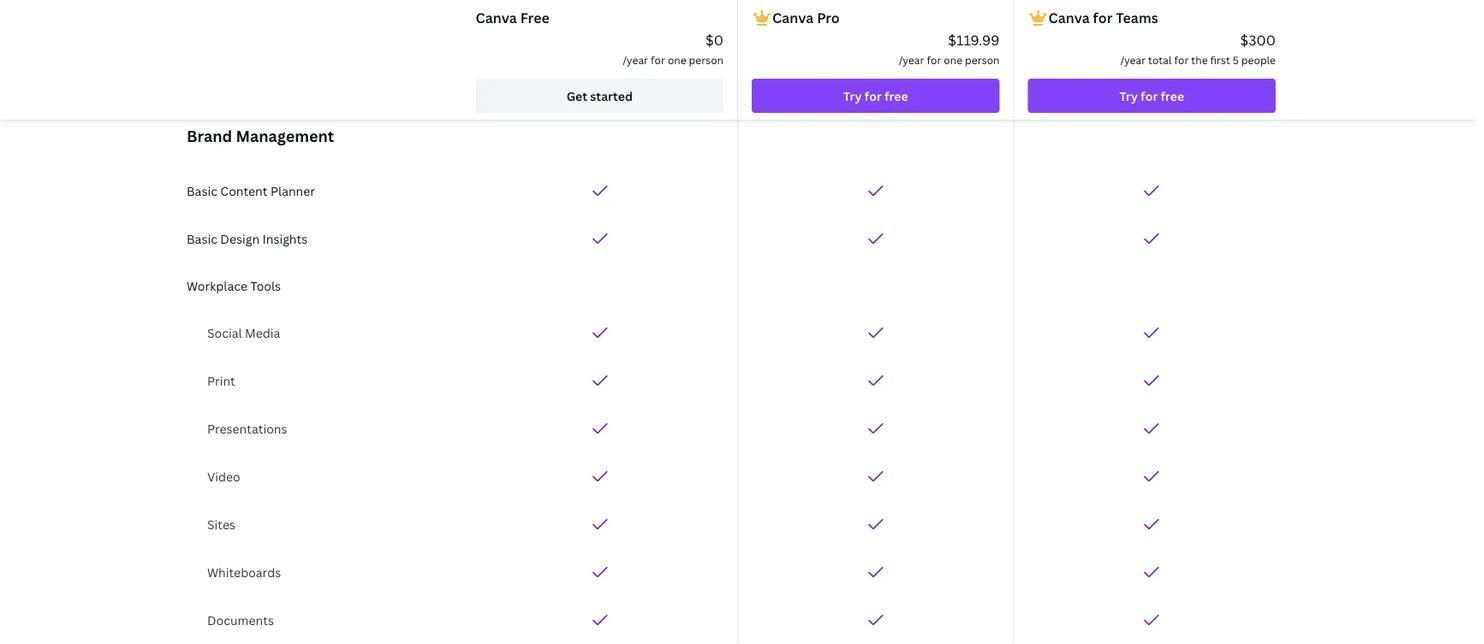 Task type: locate. For each thing, give the bounding box(es) containing it.
0 horizontal spatial try for free button
[[752, 79, 1000, 113]]

try for for
[[1119, 88, 1138, 104]]

0 horizontal spatial /year
[[623, 53, 648, 67]]

2 horizontal spatial /year
[[1120, 53, 1146, 67]]

$0 /year for one person
[[623, 31, 724, 67]]

basic left design
[[187, 231, 217, 247]]

brand management
[[187, 125, 334, 146]]

1 horizontal spatial /year
[[899, 53, 924, 67]]

insights
[[262, 231, 308, 247]]

1 horizontal spatial try for free
[[1119, 88, 1184, 104]]

1 one from the left
[[668, 53, 686, 67]]

basic for basic design insights
[[187, 231, 217, 247]]

1 basic from the top
[[187, 183, 217, 199]]

2 person from the left
[[965, 53, 1000, 67]]

person down $119.99
[[965, 53, 1000, 67]]

person inside $0 /year for one person
[[689, 53, 724, 67]]

0 horizontal spatial canva
[[476, 9, 517, 27]]

canva
[[476, 9, 517, 27], [772, 9, 814, 27], [1048, 9, 1090, 27]]

0 horizontal spatial try
[[843, 88, 862, 104]]

one for $119.99
[[944, 53, 962, 67]]

basic
[[187, 183, 217, 199], [187, 231, 217, 247]]

1 horizontal spatial free
[[1161, 88, 1184, 104]]

2 one from the left
[[944, 53, 962, 67]]

video
[[207, 469, 240, 485]]

canva left teams
[[1048, 9, 1090, 27]]

3 canva from the left
[[1048, 9, 1090, 27]]

documents
[[207, 613, 274, 629]]

1 free from the left
[[885, 88, 908, 104]]

canva for canva for teams
[[1048, 9, 1090, 27]]

2 try for free from the left
[[1119, 88, 1184, 104]]

/year inside $119.99 /year for one person
[[899, 53, 924, 67]]

1 horizontal spatial one
[[944, 53, 962, 67]]

1 /year from the left
[[623, 53, 648, 67]]

for
[[1093, 9, 1113, 27], [651, 53, 665, 67], [927, 53, 941, 67], [1174, 53, 1189, 67], [865, 88, 882, 104], [1141, 88, 1158, 104]]

2 try from the left
[[1119, 88, 1138, 104]]

1 person from the left
[[689, 53, 724, 67]]

1 canva from the left
[[476, 9, 517, 27]]

for inside $119.99 /year for one person
[[927, 53, 941, 67]]

1 horizontal spatial canva
[[772, 9, 814, 27]]

canva for teams
[[1048, 9, 1158, 27]]

free
[[885, 88, 908, 104], [1161, 88, 1184, 104]]

1 horizontal spatial person
[[965, 53, 1000, 67]]

canva left pro
[[772, 9, 814, 27]]

canva left "free"
[[476, 9, 517, 27]]

1 try from the left
[[843, 88, 862, 104]]

try for free
[[843, 88, 908, 104], [1119, 88, 1184, 104]]

0 horizontal spatial free
[[885, 88, 908, 104]]

content
[[220, 183, 268, 199]]

3 /year from the left
[[1120, 53, 1146, 67]]

one inside $0 /year for one person
[[668, 53, 686, 67]]

free down $119.99 /year for one person
[[885, 88, 908, 104]]

canva free
[[476, 9, 549, 27]]

$0
[[706, 31, 724, 49]]

canva for canva free
[[476, 9, 517, 27]]

canva for canva pro
[[772, 9, 814, 27]]

social
[[207, 325, 242, 341]]

try for pro
[[843, 88, 862, 104]]

/year inside $0 /year for one person
[[623, 53, 648, 67]]

person for $119.99
[[965, 53, 1000, 67]]

2 /year from the left
[[899, 53, 924, 67]]

2 canva from the left
[[772, 9, 814, 27]]

1 try for free button from the left
[[752, 79, 1000, 113]]

/year inside $300 /year total for the first 5 people
[[1120, 53, 1146, 67]]

try for free button
[[752, 79, 1000, 113], [1028, 79, 1276, 113]]

basic for basic content planner
[[187, 183, 217, 199]]

2 horizontal spatial canva
[[1048, 9, 1090, 27]]

sites
[[207, 517, 235, 533]]

0 horizontal spatial one
[[668, 53, 686, 67]]

get
[[566, 88, 587, 104]]

0 horizontal spatial try for free
[[843, 88, 908, 104]]

basic left content
[[187, 183, 217, 199]]

2 basic from the top
[[187, 231, 217, 247]]

one for $0
[[668, 53, 686, 67]]

0 horizontal spatial person
[[689, 53, 724, 67]]

0 vertical spatial basic
[[187, 183, 217, 199]]

one
[[668, 53, 686, 67], [944, 53, 962, 67]]

workplace tools
[[187, 278, 281, 294]]

print
[[207, 373, 235, 389]]

/year
[[623, 53, 648, 67], [899, 53, 924, 67], [1120, 53, 1146, 67]]

people
[[1241, 53, 1276, 67]]

try
[[843, 88, 862, 104], [1119, 88, 1138, 104]]

person
[[689, 53, 724, 67], [965, 53, 1000, 67]]

1 horizontal spatial try
[[1119, 88, 1138, 104]]

2 free from the left
[[1161, 88, 1184, 104]]

presentations
[[207, 421, 287, 437]]

one down $119.99
[[944, 53, 962, 67]]

person down $0
[[689, 53, 724, 67]]

try for free for canva for teams
[[1119, 88, 1184, 104]]

planner
[[270, 183, 315, 199]]

person for $0
[[689, 53, 724, 67]]

1 vertical spatial basic
[[187, 231, 217, 247]]

free down total
[[1161, 88, 1184, 104]]

2 try for free button from the left
[[1028, 79, 1276, 113]]

1 horizontal spatial try for free button
[[1028, 79, 1276, 113]]

1 try for free from the left
[[843, 88, 908, 104]]

$119.99
[[948, 31, 1000, 49]]

try for free button for canva for teams
[[1028, 79, 1276, 113]]

person inside $119.99 /year for one person
[[965, 53, 1000, 67]]

one up get started button
[[668, 53, 686, 67]]

design
[[220, 231, 260, 247]]

one inside $119.99 /year for one person
[[944, 53, 962, 67]]

$119.99 /year for one person
[[899, 31, 1000, 67]]



Task type: describe. For each thing, give the bounding box(es) containing it.
the
[[1191, 53, 1208, 67]]

try for free button for canva pro
[[752, 79, 1000, 113]]

$300 /year total for the first 5 people
[[1120, 31, 1276, 67]]

pro
[[817, 9, 840, 27]]

started
[[590, 88, 633, 104]]

brand
[[187, 125, 232, 146]]

for inside $0 /year for one person
[[651, 53, 665, 67]]

media
[[245, 325, 280, 341]]

canva pro
[[772, 9, 840, 27]]

/year for $300
[[1120, 53, 1146, 67]]

total
[[1148, 53, 1172, 67]]

management
[[236, 125, 334, 146]]

get started button
[[476, 79, 724, 113]]

basic design insights
[[187, 231, 308, 247]]

free
[[520, 9, 549, 27]]

try for free for canva pro
[[843, 88, 908, 104]]

social media
[[207, 325, 280, 341]]

5
[[1233, 53, 1239, 67]]

/year for $0
[[623, 53, 648, 67]]

$300
[[1240, 31, 1276, 49]]

tools
[[250, 278, 281, 294]]

workplace
[[187, 278, 247, 294]]

teams
[[1116, 9, 1158, 27]]

basic content planner
[[187, 183, 315, 199]]

first
[[1210, 53, 1230, 67]]

free for $119.99
[[885, 88, 908, 104]]

for inside $300 /year total for the first 5 people
[[1174, 53, 1189, 67]]

get started
[[566, 88, 633, 104]]

/year for $119.99
[[899, 53, 924, 67]]

free for $300
[[1161, 88, 1184, 104]]

whiteboards
[[207, 565, 281, 581]]



Task type: vqa. For each thing, say whether or not it's contained in the screenshot.
White and Green Colorful Spring Festival Flyer Image
no



